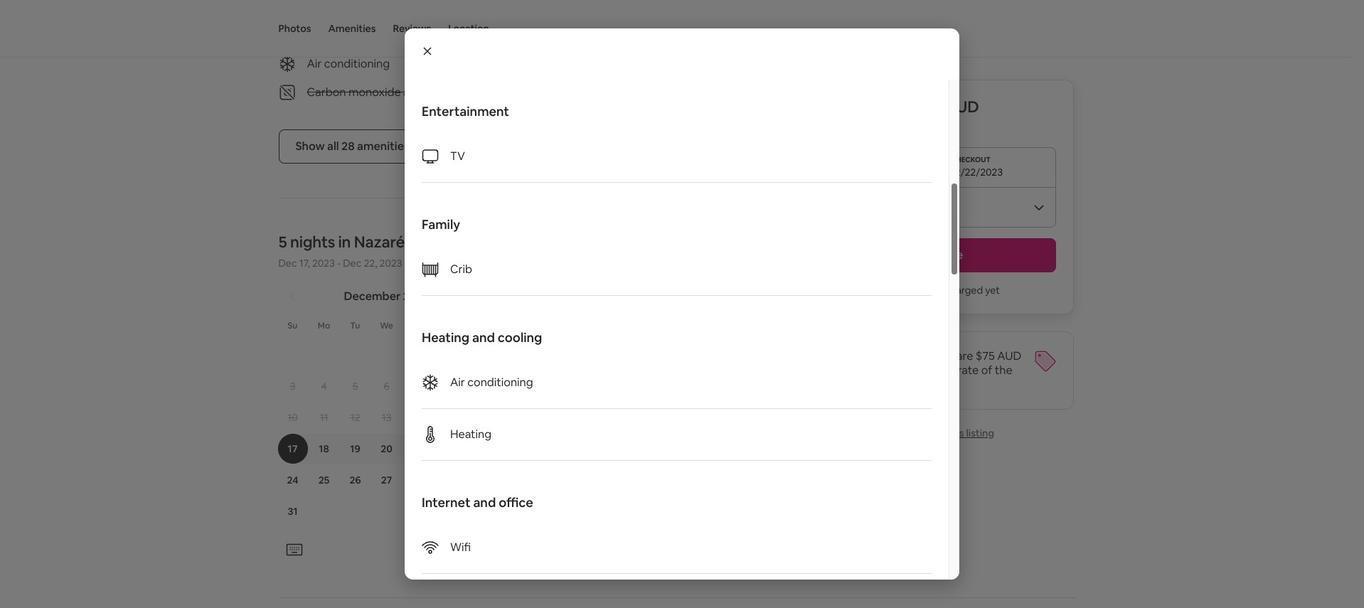 Task type: vqa. For each thing, say whether or not it's contained in the screenshot.
the rightmost Su
yes



Task type: describe. For each thing, give the bounding box(es) containing it.
12 button
[[340, 403, 371, 433]]

10
[[288, 412, 298, 424]]

crib
[[450, 262, 472, 277]]

tu
[[350, 320, 360, 332]]

air inside what this place offers dialog
[[450, 375, 465, 390]]

17,
[[299, 257, 310, 270]]

1 horizontal spatial 24 button
[[609, 434, 640, 464]]

9
[[478, 380, 483, 393]]

24 for bottom 24 button
[[287, 474, 298, 487]]

be
[[931, 284, 943, 297]]

wifi list
[[422, 522, 932, 608]]

what this place offers dialog
[[405, 28, 960, 608]]

4
[[321, 380, 327, 393]]

26 for topmost 26 button
[[681, 443, 693, 456]]

in
[[338, 232, 351, 252]]

12, friday, january 2024. available. select as check-in date. button
[[672, 372, 702, 402]]

1 23 button from the left
[[465, 434, 496, 464]]

2 22 button from the left
[[546, 434, 577, 464]]

1 horizontal spatial 2023
[[380, 257, 402, 270]]

heating for heating
[[450, 427, 492, 442]]

street
[[332, 28, 364, 43]]

internet
[[422, 494, 471, 511]]

show
[[296, 139, 325, 154]]

0 vertical spatial 26 button
[[671, 434, 703, 464]]

0 vertical spatial 25 button
[[640, 434, 671, 464]]

location
[[448, 22, 489, 35]]

5 nights in nazaré dec 17, 2023 - dec 22, 2023
[[279, 232, 405, 270]]

1 22 button from the left
[[434, 434, 465, 464]]

you
[[884, 284, 901, 297]]

monoxide
[[349, 85, 401, 100]]

less
[[827, 363, 847, 378]]

2 su from the left
[[526, 320, 536, 332]]

1 vertical spatial 27 button
[[371, 466, 402, 495]]

1 dec from the left
[[279, 257, 297, 270]]

1 the from the left
[[876, 363, 894, 378]]

charged
[[945, 284, 983, 297]]

6, saturday, january 2024. available. select as check-in date. button
[[703, 340, 733, 370]]

family
[[422, 216, 460, 233]]

3 button
[[277, 372, 308, 402]]

28, sunday, january 2024. available. select as check-in date. button
[[515, 466, 545, 495]]

and for cooling
[[472, 329, 495, 346]]

cooling
[[498, 329, 542, 346]]

carbon
[[307, 85, 346, 100]]

26 for the bottom 26 button
[[350, 474, 361, 487]]

carbon monoxide alarm
[[307, 85, 433, 100]]

13, saturday, january 2024. available. select as check-in date. button
[[703, 372, 733, 402]]

$626 aud
[[905, 97, 979, 117]]

yet
[[985, 284, 1000, 297]]

1 horizontal spatial tv
[[545, 28, 560, 43]]

th
[[413, 320, 423, 332]]

rate
[[958, 363, 979, 378]]

reviews button
[[393, 0, 431, 57]]

29, monday, january 2024. available. select as check-in date. button
[[547, 466, 577, 495]]

report this listing button
[[890, 427, 995, 440]]

0 vertical spatial conditioning
[[324, 57, 390, 71]]

12/22/2023
[[951, 166, 1003, 179]]

1 vertical spatial 25 button
[[308, 466, 340, 495]]

31
[[288, 505, 298, 518]]

this
[[947, 427, 964, 440]]

december 2023
[[344, 289, 429, 304]]

parking
[[367, 28, 406, 43]]

-
[[337, 257, 341, 270]]

location button
[[448, 0, 489, 57]]

alarm
[[403, 85, 433, 100]]

sa
[[476, 320, 485, 332]]

2 dec from the left
[[343, 257, 362, 270]]

0 horizontal spatial 27
[[381, 474, 392, 487]]

6 button
[[371, 372, 402, 402]]

17 button
[[277, 434, 308, 464]]

amenities
[[328, 22, 376, 35]]

nazaré
[[354, 232, 405, 252]]

2 the from the left
[[995, 363, 1013, 378]]

10, wednesday, january 2024. available. select as check-in date. button
[[609, 372, 639, 402]]

free street parking
[[307, 28, 406, 43]]

conditioning inside list
[[468, 375, 533, 390]]

20 button
[[371, 434, 402, 464]]

13
[[382, 412, 392, 424]]

days.
[[865, 377, 891, 392]]

11 button
[[308, 403, 340, 433]]

10 button
[[277, 403, 308, 433]]

photos
[[279, 22, 311, 35]]

1 su from the left
[[288, 320, 298, 332]]

reviews
[[393, 22, 431, 35]]

18 button
[[308, 434, 340, 464]]

0 horizontal spatial 2023
[[312, 257, 335, 270]]

23 for 1st 23 button from the right
[[587, 443, 599, 456]]

8, monday, january 2024. this day is only available for checkout. button
[[547, 372, 577, 402]]

of
[[982, 363, 993, 378]]

1 21 button from the left
[[402, 434, 434, 464]]

2023 inside calendar application
[[403, 289, 429, 304]]

1 vertical spatial 24 button
[[277, 466, 308, 495]]

8 button
[[434, 372, 465, 402]]

5, friday, january 2024. available. select as check-in date. button
[[672, 340, 702, 370]]

22,
[[364, 257, 377, 270]]

1 21 from the left
[[413, 443, 423, 456]]

reserve
[[921, 248, 964, 263]]

9 button
[[465, 372, 496, 402]]

nights
[[290, 232, 335, 252]]

20
[[381, 443, 393, 456]]

24 for right 24 button
[[619, 443, 630, 456]]

your dates are $75 aud less than the avg. nightly rate of the last 60 days.
[[827, 349, 1022, 392]]

reserve button
[[827, 238, 1057, 272]]



Task type: locate. For each thing, give the bounding box(es) containing it.
0 horizontal spatial 21
[[413, 443, 423, 456]]

0 horizontal spatial conditioning
[[324, 57, 390, 71]]

air conditioning inside what this place offers dialog
[[450, 375, 533, 390]]

22 button up '29, monday, january 2024. available. select as check-in date.' button on the bottom of page
[[546, 434, 577, 464]]

amenities button
[[328, 0, 376, 57]]

1 vertical spatial tv
[[450, 149, 465, 164]]

1 horizontal spatial air
[[450, 375, 465, 390]]

and left office
[[473, 494, 496, 511]]

25 down "18"
[[318, 474, 330, 487]]

1 vertical spatial 26
[[350, 474, 361, 487]]

18
[[319, 443, 329, 456]]

21 button up 28, sunday, january 2024. available. select as check-in date. button
[[515, 434, 546, 464]]

all
[[327, 139, 339, 154]]

3
[[290, 380, 296, 393]]

17
[[288, 443, 298, 456]]

2023 right 22,
[[380, 257, 402, 270]]

0 vertical spatial 27 button
[[703, 434, 734, 464]]

0 horizontal spatial 27 button
[[371, 466, 402, 495]]

the left avg.
[[876, 363, 894, 378]]

0 horizontal spatial su
[[288, 320, 298, 332]]

5 right 4 in the left of the page
[[353, 380, 358, 393]]

19
[[350, 443, 360, 456]]

24 up 31 button
[[287, 474, 298, 487]]

1 vertical spatial and
[[473, 494, 496, 511]]

january
[[588, 289, 631, 304]]

air left 9
[[450, 375, 465, 390]]

wifi
[[450, 540, 471, 555]]

than
[[850, 363, 873, 378]]

21 button
[[402, 434, 434, 464], [515, 434, 546, 464]]

5 left nights
[[279, 232, 287, 252]]

21 up 28, sunday, january 2024. available. select as check-in date. button
[[525, 443, 535, 456]]

and right fr
[[472, 329, 495, 346]]

0 horizontal spatial 23 button
[[465, 434, 496, 464]]

25 button
[[640, 434, 671, 464], [308, 466, 340, 495]]

amenities
[[357, 139, 410, 154]]

25 button down 18 button
[[308, 466, 340, 495]]

1 horizontal spatial 22
[[556, 443, 567, 456]]

5 inside 5 nights in nazaré dec 17, 2023 - dec 22, 2023
[[279, 232, 287, 252]]

6
[[384, 380, 390, 393]]

2 23 button from the left
[[577, 434, 609, 464]]

23
[[475, 443, 486, 456], [587, 443, 599, 456]]

1 vertical spatial air conditioning
[[450, 375, 533, 390]]

11, thursday, january 2024. available. select as check-in date. button
[[641, 372, 671, 402]]

0 horizontal spatial 22
[[444, 443, 455, 456]]

26 button down 12, friday, january 2024. available. select as check-in date. button
[[671, 434, 703, 464]]

4 button
[[308, 372, 340, 402]]

2, tuesday, january 2024. available. select as check-in date. button
[[578, 340, 608, 370]]

show all 28 amenities
[[296, 139, 410, 154]]

last
[[827, 377, 846, 392]]

26 down 12, friday, january 2024. available. select as check-in date. button
[[681, 443, 693, 456]]

8
[[446, 380, 452, 393]]

1 horizontal spatial 5
[[353, 380, 358, 393]]

nightly
[[920, 363, 955, 378]]

2 21 from the left
[[525, 443, 535, 456]]

air
[[307, 57, 322, 71], [450, 375, 465, 390]]

conditioning down heating and cooling
[[468, 375, 533, 390]]

27 down 20
[[381, 474, 392, 487]]

0 horizontal spatial 23
[[475, 443, 486, 456]]

won't
[[903, 284, 929, 297]]

0 horizontal spatial 26
[[350, 474, 361, 487]]

5 for 5
[[353, 380, 358, 393]]

free
[[307, 28, 330, 43]]

0 horizontal spatial 26 button
[[340, 466, 371, 495]]

21
[[413, 443, 423, 456], [525, 443, 535, 456]]

january 2024
[[588, 289, 660, 304]]

december
[[344, 289, 401, 304]]

su left "mo"
[[288, 320, 298, 332]]

0 horizontal spatial 24 button
[[277, 466, 308, 495]]

photos button
[[279, 0, 311, 57]]

calendar application
[[261, 274, 1221, 540]]

1 horizontal spatial 24
[[619, 443, 630, 456]]

0 horizontal spatial air
[[307, 57, 322, 71]]

28
[[341, 139, 355, 154]]

1 23 from the left
[[475, 443, 486, 456]]

2 23 from the left
[[587, 443, 599, 456]]

31, wednesday, january 2024. available. select as check-in date. button
[[609, 466, 639, 495]]

list containing air conditioning
[[422, 357, 932, 461]]

0 horizontal spatial 24
[[287, 474, 298, 487]]

office
[[499, 494, 533, 511]]

0 vertical spatial 24 button
[[609, 434, 640, 464]]

1 horizontal spatial 21
[[525, 443, 535, 456]]

1 vertical spatial 25
[[318, 474, 330, 487]]

26 button down 19 button at the left
[[340, 466, 371, 495]]

1 horizontal spatial the
[[995, 363, 1013, 378]]

and
[[472, 329, 495, 346], [473, 494, 496, 511]]

22 button
[[434, 434, 465, 464], [546, 434, 577, 464]]

1 vertical spatial 26 button
[[340, 466, 371, 495]]

fr
[[445, 320, 453, 332]]

7
[[528, 380, 533, 393]]

22 up 29, friday, december 2023. this day is only available for checkout. button at bottom left
[[444, 443, 455, 456]]

1 horizontal spatial 27 button
[[703, 434, 734, 464]]

1 horizontal spatial 27
[[713, 443, 724, 456]]

are
[[957, 349, 973, 364]]

listing
[[966, 427, 995, 440]]

1 horizontal spatial 25
[[650, 443, 661, 456]]

0 horizontal spatial 5
[[279, 232, 287, 252]]

we
[[380, 320, 393, 332]]

27 down 13, saturday, january 2024. available. select as check-in date. button
[[713, 443, 724, 456]]

air down free
[[307, 57, 322, 71]]

21 right 20 button
[[413, 443, 423, 456]]

heating for heating and cooling
[[422, 329, 470, 346]]

su
[[288, 320, 298, 332], [526, 320, 536, 332]]

30, saturday, december 2023. available. select as check-in date. button
[[466, 466, 495, 495]]

0 horizontal spatial 25 button
[[308, 466, 340, 495]]

1 horizontal spatial 25 button
[[640, 434, 671, 464]]

25
[[650, 443, 661, 456], [318, 474, 330, 487]]

9, tuesday, january 2024. available. select as check-in date. button
[[578, 372, 608, 402]]

report
[[912, 427, 945, 440]]

avg.
[[896, 363, 917, 378]]

dec right -
[[343, 257, 362, 270]]

0 vertical spatial air conditioning
[[307, 57, 390, 71]]

heating and cooling
[[422, 329, 542, 346]]

0 vertical spatial 5
[[279, 232, 287, 252]]

1 vertical spatial 5
[[353, 380, 358, 393]]

2023 up th
[[403, 289, 429, 304]]

27
[[713, 443, 724, 456], [381, 474, 392, 487]]

1 horizontal spatial 22 button
[[546, 434, 577, 464]]

23 for first 23 button from the left
[[475, 443, 486, 456]]

1 vertical spatial air
[[450, 375, 465, 390]]

0 horizontal spatial tv
[[450, 149, 465, 164]]

1 vertical spatial heating
[[450, 427, 492, 442]]

1 vertical spatial 27
[[381, 474, 392, 487]]

0 horizontal spatial dec
[[279, 257, 297, 270]]

su right sa on the left bottom
[[526, 320, 536, 332]]

0 horizontal spatial the
[[876, 363, 894, 378]]

24 button up 31 button
[[277, 466, 308, 495]]

25 for 25 button to the top
[[650, 443, 661, 456]]

0 vertical spatial 26
[[681, 443, 693, 456]]

report this listing
[[912, 427, 995, 440]]

22 button up 29, friday, december 2023. this day is only available for checkout. button at bottom left
[[434, 434, 465, 464]]

1 horizontal spatial air conditioning
[[450, 375, 533, 390]]

23 up 30, tuesday, january 2024. available. select as check-in date. button
[[587, 443, 599, 456]]

24 up 31, wednesday, january 2024. available. select as check-in date. button
[[619, 443, 630, 456]]

the right of
[[995, 363, 1013, 378]]

12/22/2023 button
[[827, 147, 1057, 187]]

2024
[[634, 289, 660, 304]]

3, wednesday, january 2024. available. select as check-in date. button
[[609, 340, 639, 370]]

0 vertical spatial tv
[[545, 28, 560, 43]]

0 vertical spatial 24
[[619, 443, 630, 456]]

1 22 from the left
[[444, 443, 455, 456]]

1 horizontal spatial conditioning
[[468, 375, 533, 390]]

heating up 30, saturday, december 2023. available. select as check-in date. button
[[450, 427, 492, 442]]

air conditioning
[[307, 57, 390, 71], [450, 375, 533, 390]]

4, thursday, january 2024. available. select as check-in date. button
[[641, 340, 671, 370]]

29, friday, december 2023. this day is only available for checkout. button
[[434, 466, 464, 495]]

1 horizontal spatial 26
[[681, 443, 693, 456]]

27 button
[[703, 434, 734, 464], [371, 466, 402, 495]]

1 horizontal spatial 23 button
[[577, 434, 609, 464]]

23 button up 30, saturday, december 2023. available. select as check-in date. button
[[465, 434, 496, 464]]

22 for first 22 button from the right
[[556, 443, 567, 456]]

0 vertical spatial air
[[307, 57, 322, 71]]

24 button up 31, wednesday, january 2024. available. select as check-in date. button
[[609, 434, 640, 464]]

12
[[350, 412, 360, 424]]

25 button down the 11, thursday, january 2024. available. select as check-in date. button
[[640, 434, 671, 464]]

your
[[899, 349, 922, 364]]

1 horizontal spatial 21 button
[[515, 434, 546, 464]]

2 horizontal spatial 2023
[[403, 289, 429, 304]]

0 horizontal spatial 22 button
[[434, 434, 465, 464]]

heating left sa on the left bottom
[[422, 329, 470, 346]]

7 button
[[515, 372, 546, 402]]

2023 left -
[[312, 257, 335, 270]]

21 button right 20
[[402, 434, 434, 464]]

you won't be charged yet
[[884, 284, 1000, 297]]

1 horizontal spatial dec
[[343, 257, 362, 270]]

2 22 from the left
[[556, 443, 567, 456]]

list
[[422, 357, 932, 461]]

5 for 5 nights in nazaré dec 17, 2023 - dec 22, 2023
[[279, 232, 287, 252]]

27 button down 13, saturday, january 2024. available. select as check-in date. button
[[703, 434, 734, 464]]

1 horizontal spatial su
[[526, 320, 536, 332]]

30, tuesday, january 2024. available. select as check-in date. button
[[578, 466, 608, 495]]

1 vertical spatial 24
[[287, 474, 298, 487]]

5 button
[[340, 372, 371, 402]]

1 horizontal spatial 23
[[587, 443, 599, 456]]

60
[[849, 377, 862, 392]]

22 for 2nd 22 button from right
[[444, 443, 455, 456]]

25 down the 11, thursday, january 2024. available. select as check-in date. button
[[650, 443, 661, 456]]

entertainment
[[422, 103, 509, 120]]

23 button up 30, tuesday, january 2024. available. select as check-in date. button
[[577, 434, 609, 464]]

0 horizontal spatial air conditioning
[[307, 57, 390, 71]]

$75 aud
[[976, 349, 1022, 364]]

0 vertical spatial and
[[472, 329, 495, 346]]

1 vertical spatial conditioning
[[468, 375, 533, 390]]

dates
[[925, 349, 954, 364]]

internet and office
[[422, 494, 533, 511]]

0 vertical spatial 25
[[650, 443, 661, 456]]

25 for bottommost 25 button
[[318, 474, 330, 487]]

22 up '29, monday, january 2024. available. select as check-in date.' button on the bottom of page
[[556, 443, 567, 456]]

and for office
[[473, 494, 496, 511]]

31 button
[[277, 497, 308, 527]]

0 horizontal spatial 25
[[318, 474, 330, 487]]

27 button down 20 button
[[371, 466, 402, 495]]

conditioning
[[324, 57, 390, 71], [468, 375, 533, 390]]

24 button
[[609, 434, 640, 464], [277, 466, 308, 495]]

2 21 button from the left
[[515, 434, 546, 464]]

dec left 17,
[[279, 257, 297, 270]]

0 vertical spatial heating
[[422, 329, 470, 346]]

1 horizontal spatial 26 button
[[671, 434, 703, 464]]

5 inside button
[[353, 380, 358, 393]]

mo
[[318, 320, 330, 332]]

0 vertical spatial 27
[[713, 443, 724, 456]]

23 up 30, saturday, december 2023. available. select as check-in date. button
[[475, 443, 486, 456]]

0 horizontal spatial 21 button
[[402, 434, 434, 464]]

19 button
[[340, 434, 371, 464]]

5
[[279, 232, 287, 252], [353, 380, 358, 393]]

26 button
[[671, 434, 703, 464], [340, 466, 371, 495]]

26 down 19 button at the left
[[350, 474, 361, 487]]

conditioning down free street parking
[[324, 57, 390, 71]]

tv inside what this place offers dialog
[[450, 149, 465, 164]]

1, monday, january 2024. available. select as check-in date. button
[[547, 340, 577, 370]]



